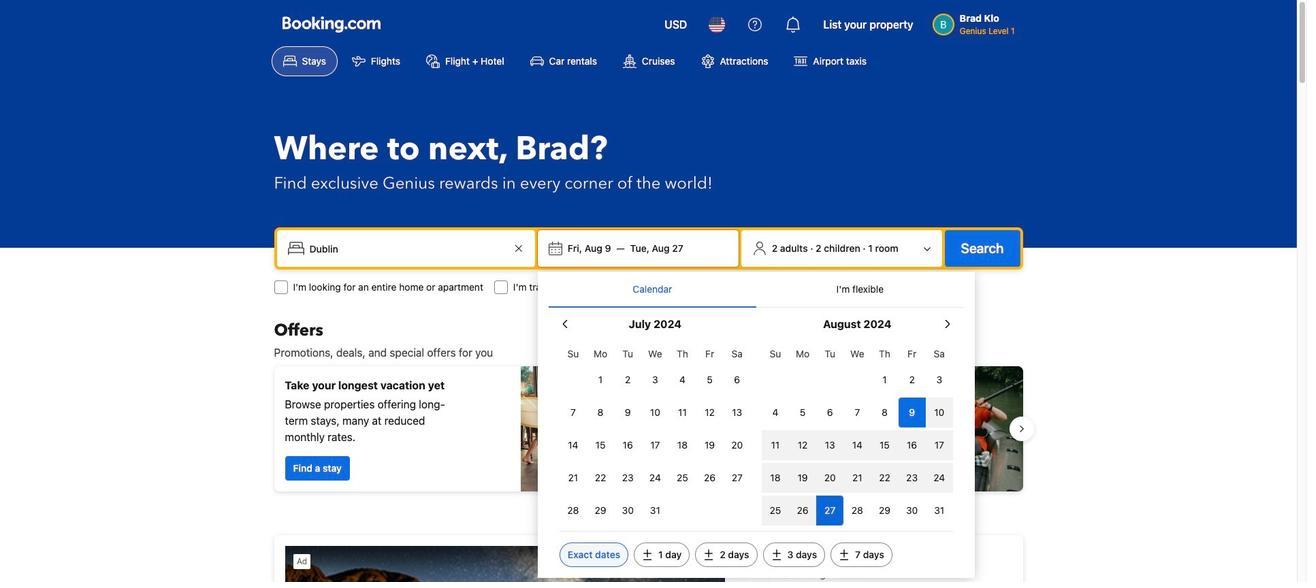 Task type: locate. For each thing, give the bounding box(es) containing it.
13 July 2024 checkbox
[[724, 398, 751, 428]]

21 July 2024 checkbox
[[560, 463, 587, 493]]

30 August 2024 checkbox
[[899, 496, 926, 526]]

region
[[263, 361, 1034, 497]]

2 August 2024 checkbox
[[899, 365, 926, 395]]

13 August 2024 checkbox
[[817, 430, 844, 460]]

16 July 2024 checkbox
[[614, 430, 642, 460]]

28 July 2024 checkbox
[[560, 496, 587, 526]]

cell
[[899, 395, 926, 428], [926, 395, 953, 428], [762, 428, 789, 460], [789, 428, 817, 460], [817, 428, 844, 460], [844, 428, 871, 460], [871, 428, 899, 460], [899, 428, 926, 460], [926, 428, 953, 460], [762, 460, 789, 493], [789, 460, 817, 493], [817, 460, 844, 493], [844, 460, 871, 493], [871, 460, 899, 493], [899, 460, 926, 493], [926, 460, 953, 493], [762, 493, 789, 526], [789, 493, 817, 526], [817, 493, 844, 526]]

0 horizontal spatial grid
[[560, 341, 751, 526]]

27 August 2024 checkbox
[[817, 496, 844, 526]]

16 August 2024 checkbox
[[899, 430, 926, 460]]

23 August 2024 checkbox
[[899, 463, 926, 493]]

21 August 2024 checkbox
[[844, 463, 871, 493]]

a young girl and woman kayak on a river image
[[654, 366, 1023, 492]]

6 July 2024 checkbox
[[724, 365, 751, 395]]

26 July 2024 checkbox
[[697, 463, 724, 493]]

30 July 2024 checkbox
[[614, 496, 642, 526]]

14 July 2024 checkbox
[[560, 430, 587, 460]]

3 July 2024 checkbox
[[642, 365, 669, 395]]

11 August 2024 checkbox
[[762, 430, 789, 460]]

25 August 2024 checkbox
[[762, 496, 789, 526]]

12 August 2024 checkbox
[[789, 430, 817, 460]]

1 August 2024 checkbox
[[871, 365, 899, 395]]

Where are you going? field
[[304, 236, 511, 261]]

1 horizontal spatial grid
[[762, 341, 953, 526]]

grid
[[560, 341, 751, 526], [762, 341, 953, 526]]

15 August 2024 checkbox
[[871, 430, 899, 460]]

main content
[[263, 320, 1034, 582]]

tab list
[[549, 272, 964, 309]]

booking.com image
[[282, 16, 380, 33]]

11 July 2024 checkbox
[[669, 398, 697, 428]]

27 July 2024 checkbox
[[724, 463, 751, 493]]

progress bar
[[641, 503, 657, 508]]

22 August 2024 checkbox
[[871, 463, 899, 493]]

6 August 2024 checkbox
[[817, 398, 844, 428]]

1 July 2024 checkbox
[[587, 365, 614, 395]]

23 July 2024 checkbox
[[614, 463, 642, 493]]



Task type: describe. For each thing, give the bounding box(es) containing it.
24 August 2024 checkbox
[[926, 463, 953, 493]]

17 August 2024 checkbox
[[926, 430, 953, 460]]

7 July 2024 checkbox
[[560, 398, 587, 428]]

26 August 2024 checkbox
[[789, 496, 817, 526]]

14 August 2024 checkbox
[[844, 430, 871, 460]]

22 July 2024 checkbox
[[587, 463, 614, 493]]

8 July 2024 checkbox
[[587, 398, 614, 428]]

19 August 2024 checkbox
[[789, 463, 817, 493]]

20 July 2024 checkbox
[[724, 430, 751, 460]]

31 July 2024 checkbox
[[642, 496, 669, 526]]

18 July 2024 checkbox
[[669, 430, 697, 460]]

2 grid from the left
[[762, 341, 953, 526]]

18 August 2024 checkbox
[[762, 463, 789, 493]]

9 July 2024 checkbox
[[614, 398, 642, 428]]

2 July 2024 checkbox
[[614, 365, 642, 395]]

12 July 2024 checkbox
[[697, 398, 724, 428]]

5 July 2024 checkbox
[[697, 365, 724, 395]]

25 July 2024 checkbox
[[669, 463, 697, 493]]

9 August 2024 checkbox
[[899, 398, 926, 428]]

24 July 2024 checkbox
[[642, 463, 669, 493]]

19 July 2024 checkbox
[[697, 430, 724, 460]]

8 August 2024 checkbox
[[871, 398, 899, 428]]

10 July 2024 checkbox
[[642, 398, 669, 428]]

take your longest vacation yet image
[[521, 366, 643, 492]]

4 August 2024 checkbox
[[762, 398, 789, 428]]

1 grid from the left
[[560, 341, 751, 526]]

28 August 2024 checkbox
[[844, 496, 871, 526]]

29 August 2024 checkbox
[[871, 496, 899, 526]]

7 August 2024 checkbox
[[844, 398, 871, 428]]

20 August 2024 checkbox
[[817, 463, 844, 493]]

10 August 2024 checkbox
[[926, 398, 953, 428]]

29 July 2024 checkbox
[[587, 496, 614, 526]]

your account menu brad klo genius level 1 element
[[933, 6, 1021, 37]]

15 July 2024 checkbox
[[587, 430, 614, 460]]

31 August 2024 checkbox
[[926, 496, 953, 526]]

17 July 2024 checkbox
[[642, 430, 669, 460]]

5 August 2024 checkbox
[[789, 398, 817, 428]]

3 August 2024 checkbox
[[926, 365, 953, 395]]

4 July 2024 checkbox
[[669, 365, 697, 395]]



Task type: vqa. For each thing, say whether or not it's contained in the screenshot.
US$4,311
no



